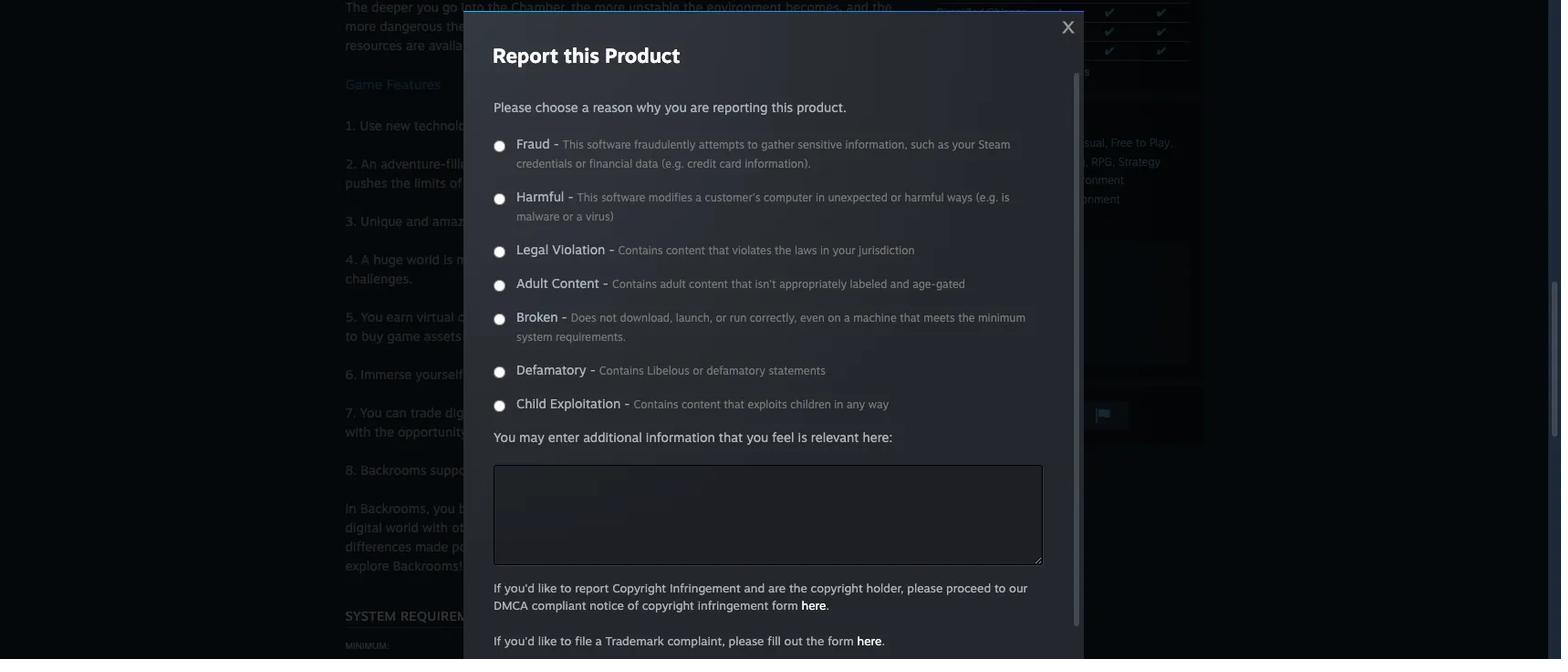 Task type: vqa. For each thing, say whether or not it's contained in the screenshot.
"Is"
yes



Task type: describe. For each thing, give the bounding box(es) containing it.
art inside 7. you can trade digital art elements in games on our digital art marketplace, providing you with the opportunity to try new things and possibilities.
[[705, 405, 724, 421]]

that inside child exploitation - contains content that exploits children in any way
[[724, 398, 745, 412]]

elements
[[506, 405, 561, 421]]

marketplace,
[[727, 405, 804, 421]]

and down 'reason' at the left top of the page
[[608, 118, 630, 133]]

report
[[493, 43, 559, 68]]

the up the prepared
[[684, 0, 703, 15]]

this software modifies a customer's computer in unexpected or harmful ways (e.g. is malware or a virus)
[[517, 191, 1010, 224]]

a inside "in backrooms, you become a member of this mysterious maze, exploring this ai-powered digital world with other players, enjoying your journey and experiencing the gaming differences made possible by digital art and blockchain technology. come and join us as we explore backrooms!"
[[510, 501, 517, 517]]

to inside title: backrooms genre: action , adventure casual , free to play , massively multiplayer racing , rpg , strategy developer: backrooms environment publisher: backrooms environment release date: coming soon
[[1136, 136, 1146, 150]]

art left the style
[[740, 367, 757, 382]]

android.
[[771, 463, 822, 478]]

view discussions
[[944, 320, 1030, 334]]

children
[[791, 398, 831, 412]]

0 horizontal spatial here
[[802, 599, 826, 613]]

into
[[461, 0, 484, 15]]

multiplayer
[[479, 156, 545, 172]]

resources
[[345, 37, 403, 53]]

possibilities.
[[603, 424, 676, 440]]

safety
[[568, 118, 604, 133]]

unique
[[361, 214, 403, 229]]

we
[[874, 539, 891, 555]]

digital down enjoying
[[523, 539, 559, 555]]

your inside 2. an adventure-filled multiplayer online game that explores the world with other players and pushes the limits of your imagination.
[[466, 175, 492, 191]]

you inside 7. you can trade digital art elements in games on our digital art marketplace, providing you with the opportunity to try new things and possibilities.
[[360, 405, 382, 421]]

6.
[[345, 367, 357, 382]]

content
[[552, 276, 599, 291]]

become
[[459, 501, 507, 517]]

soon
[[1052, 213, 1075, 225]]

the right for
[[694, 214, 714, 229]]

broken -
[[517, 309, 571, 325]]

- left does
[[562, 309, 567, 325]]

digital down bks
[[491, 329, 528, 344]]

this down 8. backrooms supports multiple platforms, including windows, ios and android.
[[590, 501, 612, 517]]

report this product
[[493, 43, 680, 68]]

the down reporting
[[731, 118, 750, 133]]

form inside the if you'd like to report copyright infringement and are the copyright holder, please proceed to our dmca compliant notice of copyright infringement form
[[772, 599, 798, 613]]

correctly,
[[750, 311, 797, 325]]

if you'd like to file a trademark complaint, please fill out the form here .
[[494, 634, 885, 649]]

that inside the legal violation - contains content that violates the laws in your jurisdiction
[[709, 244, 729, 257]]

are inside the deeper you go into the chamber, the more unstable the environment becomes, and the more dangerous the entity becomes. you must be prepared to run, hide and use whatever resources are available to survive.
[[406, 37, 425, 53]]

challenge?
[[718, 214, 781, 229]]

setting
[[807, 252, 848, 267]]

explore
[[345, 559, 389, 574]]

immerse
[[361, 367, 412, 382]]

that inside does not download, launch, or run correctly, even on a machine that meets the minimum system requirements.
[[900, 311, 921, 325]]

(e.g. inside this software fraudulently attempts to gather sensitive information, such as your steam credentials or financial data (e.g. credit card information).
[[662, 157, 684, 171]]

0 vertical spatial backrooms
[[967, 118, 1026, 131]]

languages
[[1040, 66, 1090, 78]]

1 vertical spatial form
[[828, 634, 854, 649]]

complaint,
[[668, 634, 725, 649]]

that up ios
[[719, 430, 743, 445]]

0 horizontal spatial new
[[386, 118, 410, 133]]

new inside 7. you can trade digital art elements in games on our digital art marketplace, providing you with the opportunity to try new things and possibilities.
[[508, 424, 533, 440]]

hide
[[746, 18, 771, 34]]

the inside does not download, launch, or run correctly, even on a machine that meets the minimum system requirements.
[[958, 311, 975, 325]]

digital down not
[[595, 329, 631, 344]]

other inside 2. an adventure-filled multiplayer online game that explores the world with other players and pushes the limits of your imagination.
[[797, 156, 829, 172]]

limits
[[414, 175, 446, 191]]

and up marketplace.
[[672, 309, 694, 325]]

a
[[361, 252, 370, 267]]

of inside "in backrooms, you become a member of this mysterious maze, exploring this ai-powered digital world with other players, enjoying your journey and experiencing the gaming differences made possible by digital art and blockchain technology. come and join us as we explore backrooms!"
[[574, 501, 586, 517]]

environment
[[707, 0, 782, 15]]

related
[[973, 296, 1008, 309]]

your inside the legal violation - contains content that violates the laws in your jurisdiction
[[833, 244, 856, 257]]

, down free at the top of the page
[[1113, 156, 1116, 169]]

this software fraudulently attempts to gather sensitive information, such as your steam credentials or financial data (e.g. credit card information).
[[517, 138, 1011, 171]]

of up attempts
[[715, 118, 727, 133]]

multiple inside 4. a huge world is made up of multiple regions, each with its own mysterious setting and challenges.
[[528, 252, 576, 267]]

be inside '5. you earn virtual currency bks by completing quests and exploring areas, which can be used to buy game assets and digital art on our digital art marketplace.'
[[860, 309, 875, 325]]

0 vertical spatial more
[[595, 0, 625, 15]]

and inside the if you'd like to report copyright infringement and are the copyright holder, please proceed to our dmca compliant notice of copyright infringement form
[[744, 581, 765, 596]]

1 vertical spatial copyright
[[642, 599, 695, 613]]

the right visit
[[969, 246, 986, 260]]

contains for legal violation -
[[618, 244, 663, 257]]

filled
[[446, 156, 475, 172]]

trade
[[411, 405, 442, 421]]

the down attempts
[[708, 156, 727, 172]]

2.
[[345, 156, 357, 172]]

marketplace.
[[657, 329, 734, 344]]

to left the run, on the left
[[703, 18, 715, 34]]

in inside child exploitation - contains content that exploits children in any way
[[835, 398, 844, 412]]

and left use
[[775, 18, 797, 34]]

or down harmful -
[[563, 210, 574, 224]]

infringement
[[698, 599, 769, 613]]

- up 3. unique and amazing ai-based maze traversal, ready for the challenge?
[[568, 189, 574, 204]]

and down "maze,"
[[671, 520, 693, 536]]

art inside '5. you earn virtual currency bks by completing quests and exploring areas, which can be used to buy game assets and digital art on our digital art marketplace.'
[[635, 329, 653, 344]]

a right file
[[596, 634, 602, 649]]

- down traversal,
[[609, 242, 615, 257]]

infringement
[[670, 581, 741, 596]]

available
[[429, 37, 481, 53]]

ways
[[947, 191, 973, 204]]

your inside "in backrooms, you become a member of this mysterious maze, exploring this ai-powered digital world with other players, enjoying your journey and experiencing the gaming differences made possible by digital art and blockchain technology. come and join us as we explore backrooms!"
[[592, 520, 618, 536]]

the right chamber,
[[571, 0, 591, 15]]

in inside 7. you can trade digital art elements in games on our digital art marketplace, providing you with the opportunity to try new things and possibilities.
[[565, 405, 575, 421]]

visit
[[944, 246, 966, 260]]

the inside "in backrooms, you become a member of this mysterious maze, exploring this ai-powered digital world with other players, enjoying your journey and experiencing the gaming differences made possible by digital art and blockchain technology. come and join us as we explore backrooms!"
[[777, 520, 796, 536]]

why
[[637, 99, 661, 115]]

currency
[[458, 309, 510, 325]]

by inside '5. you earn virtual currency bks by completing quests and exploring areas, which can be used to buy game assets and digital art on our digital art marketplace.'
[[541, 309, 555, 325]]

art inside '5. you earn virtual currency bks by completing quests and exploring areas, which can be used to buy game assets and digital art on our digital art marketplace.'
[[532, 329, 548, 344]]

you up transparency
[[665, 99, 687, 115]]

view discussions link
[[937, 316, 1189, 339]]

the inside the legal violation - contains content that violates the laws in your jurisdiction
[[775, 244, 792, 257]]

this down must at the left top of page
[[564, 43, 600, 68]]

world up exploitation
[[574, 367, 607, 382]]

amazing
[[432, 214, 483, 229]]

and inside 7. you can trade digital art elements in games on our digital art marketplace, providing you with the opportunity to try new things and possibilities.
[[577, 424, 599, 440]]

a up safety
[[582, 99, 589, 115]]

genre:
[[937, 139, 972, 149]]

exploring for this
[[723, 501, 778, 517]]

please choose a reason why you are reporting this product.
[[494, 99, 847, 115]]

like for file
[[538, 634, 557, 649]]

of inside 2. an adventure-filled multiplayer online game that explores the world with other players and pushes the limits of your imagination.
[[450, 175, 462, 191]]

- down 6. immerse yourself in the backrooms world of the game's unique art style and audio design.
[[625, 396, 630, 412]]

you'd for if you'd like to report copyright infringement and are the copyright holder, please proceed to our dmca compliant notice of copyright infringement form
[[505, 581, 535, 596]]

the right yourself
[[481, 367, 501, 382]]

2 vertical spatial backrooms
[[994, 193, 1053, 206]]

digital down in
[[345, 520, 382, 536]]

you inside 7. you can trade digital art elements in games on our digital art marketplace, providing you with the opportunity to try new things and possibilities.
[[867, 405, 889, 421]]

supported
[[988, 66, 1037, 78]]

audio
[[818, 367, 852, 382]]

areas,
[[757, 309, 792, 325]]

software for harmful -
[[601, 191, 646, 204]]

games
[[579, 405, 619, 421]]

system
[[517, 330, 553, 344]]

made inside 4. a huge world is made up of multiple regions, each with its own mysterious setting and challenges.
[[457, 252, 490, 267]]

digital up the "opportunity"
[[445, 405, 482, 421]]

attempts
[[699, 138, 745, 152]]

file
[[575, 634, 592, 649]]

racing
[[1052, 155, 1086, 169]]

to down entity
[[485, 37, 497, 53]]

6. immerse yourself in the backrooms world of the game's unique art style and audio design.
[[345, 367, 898, 382]]

such
[[911, 138, 935, 152]]

can inside 7. you can trade digital art elements in games on our digital art marketplace, providing you with the opportunity to try new things and possibilities.
[[386, 405, 407, 421]]

you inside '5. you earn virtual currency bks by completing quests and exploring areas, which can be used to buy game assets and digital art on our digital art marketplace.'
[[361, 309, 383, 325]]

0 horizontal spatial please
[[729, 634, 764, 649]]

and right the style
[[792, 367, 815, 382]]

the inside 7. you can trade digital art elements in games on our digital art marketplace, providing you with the opportunity to try new things and possibilities.
[[375, 424, 394, 440]]

choose
[[536, 99, 578, 115]]

violation
[[552, 242, 605, 257]]

game inside 2. an adventure-filled multiplayer online game that explores the world with other players and pushes the limits of your imagination.
[[589, 156, 623, 172]]

imagination.
[[496, 175, 570, 191]]

unexpected
[[828, 191, 888, 204]]

libelous
[[647, 364, 690, 378]]

can inside '5. you earn virtual currency bks by completing quests and exploring areas, which can be used to buy game assets and digital art on our digital art marketplace.'
[[835, 309, 856, 325]]

contains inside defamatory - contains libelous or defamatory statements
[[599, 364, 644, 378]]

adult content - contains adult content that isn't appropriately labeled and age-gated
[[517, 276, 966, 291]]

traditional chinese
[[937, 26, 1031, 38]]

be inside the deeper you go into the chamber, the more unstable the environment becomes, and the more dangerous the entity becomes. you must be prepared to run, hide and use whatever resources are available to survive.
[[628, 18, 643, 34]]

you'd for if you'd like to file a trademark complaint, please fill out the form here .
[[505, 634, 535, 649]]

to right proceed
[[995, 581, 1006, 596]]

maze,
[[684, 501, 720, 517]]

in right yourself
[[467, 367, 478, 382]]

8.
[[345, 463, 357, 478]]

must
[[594, 18, 624, 34]]

art inside "in backrooms, you become a member of this mysterious maze, exploring this ai-powered digital world with other players, enjoying your journey and experiencing the gaming differences made possible by digital art and blockchain technology. come and join us as we explore backrooms!"
[[563, 539, 580, 555]]

entity
[[470, 18, 504, 34]]

or inside defamatory - contains libelous or defamatory statements
[[693, 364, 704, 378]]

digital up information
[[665, 405, 702, 421]]

game features
[[345, 76, 441, 93]]

1 vertical spatial environment
[[1057, 193, 1121, 206]]

to down "please"
[[485, 118, 497, 133]]

contains for child exploitation -
[[634, 398, 679, 412]]

2. an adventure-filled multiplayer online game that explores the world with other players and pushes the limits of your imagination.
[[345, 156, 901, 191]]

please
[[494, 99, 532, 115]]

you inside "in backrooms, you become a member of this mysterious maze, exploring this ai-powered digital world with other players, enjoying your journey and experiencing the gaming differences made possible by digital art and blockchain technology. come and join us as we explore backrooms!"
[[433, 501, 455, 517]]

ensure
[[501, 118, 541, 133]]

2 vertical spatial is
[[798, 430, 808, 445]]

a left virus)
[[577, 210, 583, 224]]

windows,
[[659, 463, 718, 478]]

and right ios
[[745, 463, 768, 478]]

on inside does not download, launch, or run correctly, even on a machine that meets the minimum system requirements.
[[828, 311, 841, 325]]

recommended:
[[627, 642, 703, 652]]

our inside 7. you can trade digital art elements in games on our digital art marketplace, providing you with the opportunity to try new things and possibilities.
[[641, 405, 661, 421]]

including
[[601, 463, 656, 478]]

backrooms environment link for developer:
[[998, 173, 1125, 187]]

unstable
[[629, 0, 680, 15]]

becomes.
[[508, 18, 565, 34]]

additional
[[583, 430, 642, 445]]

in
[[345, 501, 357, 517]]

world inside 2. an adventure-filled multiplayer online game that explores the world with other players and pushes the limits of your imagination.
[[731, 156, 764, 172]]

try
[[487, 424, 504, 440]]

to inside '5. you earn virtual currency bks by completing quests and exploring areas, which can be used to buy game assets and digital art on our digital art marketplace.'
[[345, 329, 358, 344]]

, left rpg "link"
[[1086, 156, 1089, 169]]

the down adventure-
[[391, 175, 411, 191]]

by inside "in backrooms, you become a member of this mysterious maze, exploring this ai-powered digital world with other players, enjoying your journey and experiencing the gaming differences made possible by digital art and blockchain technology. come and join us as we explore backrooms!"
[[505, 539, 519, 555]]

free to play link
[[1111, 136, 1170, 150]]

, left free at the top of the page
[[1105, 137, 1108, 150]]

ai- inside "in backrooms, you become a member of this mysterious maze, exploring this ai-powered digital world with other players, enjoying your journey and experiencing the gaming differences made possible by digital art and blockchain technology. come and join us as we explore backrooms!"
[[807, 501, 825, 517]]

other inside "in backrooms, you become a member of this mysterious maze, exploring this ai-powered digital world with other players, enjoying your journey and experiencing the gaming differences made possible by digital art and blockchain technology. come and join us as we explore backrooms!"
[[452, 520, 484, 536]]

and up the whatever
[[847, 0, 869, 15]]

you left feel
[[747, 430, 769, 445]]

and down enjoying
[[584, 539, 606, 555]]

4.
[[345, 252, 357, 267]]

regions,
[[579, 252, 627, 267]]

financial
[[589, 157, 633, 171]]

chinese for simplified chinese
[[987, 6, 1028, 19]]

if for if you'd like to file a trademark complaint, please fill out the form here .
[[494, 634, 501, 649]]

steam
[[979, 138, 1011, 152]]

please inside the if you'd like to report copyright infringement and are the copyright holder, please proceed to our dmca compliant notice of copyright infringement form
[[907, 581, 943, 596]]

, up the multiplayer
[[1008, 137, 1011, 150]]

the down choose
[[544, 118, 564, 133]]

backrooms,
[[360, 501, 430, 517]]

with inside 4. a huge world is made up of multiple regions, each with its own mysterious setting and challenges.
[[663, 252, 688, 267]]

0 vertical spatial ai-
[[486, 214, 504, 229]]

even
[[800, 311, 825, 325]]



Task type: locate. For each thing, give the bounding box(es) containing it.
you right 7.
[[360, 405, 382, 421]]

to down 5.
[[345, 329, 358, 344]]

1 vertical spatial is
[[444, 252, 453, 267]]

1 view from the top
[[944, 271, 969, 285]]

, right free at the top of the page
[[1170, 137, 1173, 150]]

1 horizontal spatial on
[[622, 405, 637, 421]]

None radio
[[494, 141, 506, 152], [494, 280, 506, 292], [494, 314, 506, 326], [494, 401, 506, 413], [494, 141, 506, 152], [494, 280, 506, 292], [494, 314, 506, 326], [494, 401, 506, 413]]

0 vertical spatial multiple
[[528, 252, 576, 267]]

with inside "in backrooms, you become a member of this mysterious maze, exploring this ai-powered digital world with other players, enjoying your journey and experiencing the gaming differences made possible by digital art and blockchain technology. come and join us as we explore backrooms!"
[[423, 520, 448, 536]]

exploring for areas,
[[698, 309, 753, 325]]

1 vertical spatial (e.g.
[[976, 191, 999, 204]]

of down copyright
[[628, 599, 639, 613]]

made up backrooms!
[[415, 539, 448, 555]]

world down attempts
[[731, 156, 764, 172]]

the left the "opportunity"
[[375, 424, 394, 440]]

0 vertical spatial .
[[826, 599, 830, 613]]

your left 'journey'
[[592, 520, 618, 536]]

backrooms up backrooms,
[[361, 463, 427, 478]]

deeper
[[372, 0, 413, 15]]

platforms,
[[537, 463, 598, 478]]

art down broken
[[532, 329, 548, 344]]

computer
[[764, 191, 813, 204]]

to left "try"
[[472, 424, 484, 440]]

the up the whatever
[[873, 0, 892, 15]]

content inside child exploitation - contains content that exploits children in any way
[[682, 398, 721, 412]]

which
[[796, 309, 831, 325]]

quests
[[629, 309, 668, 325]]

card
[[720, 157, 742, 171]]

to
[[703, 18, 715, 34], [485, 37, 497, 53], [485, 118, 497, 133], [1136, 136, 1146, 150], [748, 138, 758, 152], [345, 329, 358, 344], [472, 424, 484, 440], [560, 581, 572, 596], [995, 581, 1006, 596], [560, 634, 572, 649]]

of inside the if you'd like to report copyright infringement and are the copyright holder, please proceed to our dmca compliant notice of copyright infringement form
[[628, 599, 639, 613]]

as inside this software fraudulently attempts to gather sensitive information, such as your steam credentials or financial data (e.g. credit card information).
[[938, 138, 949, 152]]

content down its
[[689, 277, 728, 291]]

our inside '5. you earn virtual currency bks by completing quests and exploring areas, which can be used to buy game assets and digital art on our digital art marketplace.'
[[571, 329, 591, 344]]

1 vertical spatial be
[[860, 309, 875, 325]]

0 horizontal spatial here link
[[802, 599, 826, 613]]

a inside does not download, launch, or run correctly, even on a machine that meets the minimum system requirements.
[[844, 311, 850, 325]]

our down does
[[571, 329, 591, 344]]

the right out
[[806, 634, 825, 649]]

that inside 2. an adventure-filled multiplayer online game that explores the world with other players and pushes the limits of your imagination.
[[626, 156, 650, 172]]

massively
[[937, 155, 986, 169]]

0 horizontal spatial (e.g.
[[662, 157, 684, 171]]

1 horizontal spatial our
[[641, 405, 661, 421]]

information,
[[846, 138, 908, 152]]

(e.g. inside the this software modifies a customer's computer in unexpected or harmful ways (e.g. is malware or a virus)
[[976, 191, 999, 204]]

software inside the this software modifies a customer's computer in unexpected or harmful ways (e.g. is malware or a virus)
[[601, 191, 646, 204]]

1 vertical spatial made
[[415, 539, 448, 555]]

or left run
[[716, 311, 727, 325]]

virtual
[[417, 309, 454, 325]]

mysterious up 'journey'
[[615, 501, 681, 517]]

is inside 4. a huge world is made up of multiple regions, each with its own mysterious setting and challenges.
[[444, 252, 453, 267]]

strategy link
[[1119, 155, 1161, 169]]

this inside the this software modifies a customer's computer in unexpected or harmful ways (e.g. is malware or a virus)
[[577, 191, 598, 204]]

software for fraud -
[[587, 138, 631, 152]]

adventure link
[[1014, 136, 1066, 150]]

2 horizontal spatial our
[[1010, 581, 1028, 596]]

mysterious
[[738, 252, 804, 267], [615, 501, 681, 517]]

other up "possible"
[[452, 520, 484, 536]]

0 horizontal spatial art
[[635, 329, 653, 344]]

title: backrooms genre: action , adventure casual , free to play , massively multiplayer racing , rpg , strategy developer: backrooms environment publisher: backrooms environment release date: coming soon
[[937, 118, 1173, 225]]

- down requirements.
[[590, 362, 596, 378]]

to inside 7. you can trade digital art elements in games on our digital art marketplace, providing you with the opportunity to try new things and possibilities.
[[472, 424, 484, 440]]

in inside the this software modifies a customer's computer in unexpected or harmful ways (e.g. is malware or a virus)
[[816, 191, 825, 204]]

sensitive
[[798, 138, 842, 152]]

form left here .
[[772, 599, 798, 613]]

if for if you'd like to report copyright infringement and are the copyright holder, please proceed to our dmca compliant notice of copyright infringement form
[[494, 581, 501, 596]]

1 horizontal spatial new
[[508, 424, 533, 440]]

world inside 4. a huge world is made up of multiple regions, each with its own mysterious setting and challenges.
[[407, 252, 440, 267]]

1 like from the top
[[538, 581, 557, 596]]

1 vertical spatial here
[[858, 634, 882, 649]]

0 horizontal spatial on
[[552, 329, 567, 344]]

here link for here .
[[802, 599, 826, 613]]

product.
[[797, 99, 847, 115]]

more down the
[[345, 18, 376, 34]]

0 vertical spatial software
[[587, 138, 631, 152]]

this down 1. use  new technology to ensure the safety and transparency of the game.
[[563, 138, 584, 152]]

1 vertical spatial ai-
[[807, 501, 825, 517]]

mysterious inside "in backrooms, you become a member of this mysterious maze, exploring this ai-powered digital world with other players, enjoying your journey and experiencing the gaming differences made possible by digital art and blockchain technology. come and join us as we explore backrooms!"
[[615, 501, 681, 517]]

update
[[972, 271, 1007, 285]]

new down "elements"
[[508, 424, 533, 440]]

1 vertical spatial if
[[494, 634, 501, 649]]

new right use
[[386, 118, 410, 133]]

the left libelous
[[626, 367, 646, 382]]

the up available
[[446, 18, 466, 34]]

up
[[493, 252, 508, 267]]

action
[[975, 136, 1008, 150]]

based
[[504, 214, 540, 229]]

you inside the deeper you go into the chamber, the more unstable the environment becomes, and the more dangerous the entity becomes. you must be prepared to run, hide and use whatever resources are available to survive.
[[417, 0, 439, 15]]

ai- up the gaming
[[807, 501, 825, 517]]

contains up possibilities.
[[634, 398, 679, 412]]

0 vertical spatial this
[[563, 138, 584, 152]]

of inside 4. a huge world is made up of multiple regions, each with its own mysterious setting and challenges.
[[512, 252, 524, 267]]

art inside 7. you can trade digital art elements in games on our digital art marketplace, providing you with the opportunity to try new things and possibilities.
[[486, 405, 503, 421]]

copyright
[[811, 581, 863, 596], [642, 599, 695, 613]]

1 vertical spatial our
[[641, 405, 661, 421]]

1 vertical spatial exploring
[[723, 501, 778, 517]]

0 horizontal spatial more
[[345, 18, 376, 34]]

0 vertical spatial you'd
[[505, 581, 535, 596]]

of up games
[[611, 367, 623, 382]]

that
[[626, 156, 650, 172], [709, 244, 729, 257], [731, 277, 752, 291], [900, 311, 921, 325], [724, 398, 745, 412], [719, 430, 743, 445]]

please left fill at bottom
[[729, 634, 764, 649]]

1 horizontal spatial is
[[798, 430, 808, 445]]

you left may
[[494, 430, 516, 445]]

0 vertical spatial if
[[494, 581, 501, 596]]

- down 1. use  new technology to ensure the safety and transparency of the game.
[[554, 136, 559, 152]]

ready
[[637, 214, 670, 229]]

contains inside the adult content - contains adult content that isn't appropriately labeled and age-gated
[[612, 277, 657, 291]]

1 vertical spatial more
[[345, 18, 376, 34]]

view up read
[[944, 271, 969, 285]]

content inside the adult content - contains adult content that isn't appropriately labeled and age-gated
[[689, 277, 728, 291]]

1 horizontal spatial here
[[858, 634, 882, 649]]

1 horizontal spatial .
[[882, 634, 885, 649]]

of
[[715, 118, 727, 133], [450, 175, 462, 191], [512, 252, 524, 267], [611, 367, 623, 382], [574, 501, 586, 517], [628, 599, 639, 613]]

0 horizontal spatial other
[[452, 520, 484, 536]]

in inside the legal violation - contains content that violates the laws in your jurisdiction
[[820, 244, 830, 257]]

mysterious inside 4. a huge world is made up of multiple regions, each with its own mysterious setting and challenges.
[[738, 252, 804, 267]]

be right must at the left top of page
[[628, 18, 643, 34]]

1 vertical spatial as
[[857, 539, 871, 555]]

environment down rpg "link"
[[1061, 173, 1125, 187]]

you'd up dmca
[[505, 581, 535, 596]]

contains down the 'ready'
[[618, 244, 663, 257]]

0 vertical spatial be
[[628, 18, 643, 34]]

1 vertical spatial backrooms
[[998, 173, 1057, 187]]

labeled
[[850, 277, 887, 291]]

rpg link
[[1092, 155, 1113, 169]]

if up dmca
[[494, 581, 501, 596]]

view for view discussions
[[944, 320, 969, 334]]

content for legal violation -
[[666, 244, 706, 257]]

1 vertical spatial this
[[577, 191, 598, 204]]

appropriately
[[780, 277, 847, 291]]

0 vertical spatial our
[[571, 329, 591, 344]]

earn
[[386, 309, 413, 325]]

or inside this software fraudulently attempts to gather sensitive information, such as your steam credentials or financial data (e.g. credit card information).
[[576, 157, 586, 171]]

the up entity
[[488, 0, 508, 15]]

1 vertical spatial multiple
[[486, 463, 534, 478]]

(e.g.
[[662, 157, 684, 171], [976, 191, 999, 204]]

2 view from the top
[[944, 320, 969, 334]]

with inside 7. you can trade digital art elements in games on our digital art marketplace, providing you with the opportunity to try new things and possibilities.
[[345, 424, 371, 440]]

on inside 7. you can trade digital art elements in games on our digital art marketplace, providing you with the opportunity to try new things and possibilities.
[[622, 405, 637, 421]]

1 horizontal spatial art
[[705, 405, 724, 421]]

1 vertical spatial can
[[386, 405, 407, 421]]

0 horizontal spatial copyright
[[642, 599, 695, 613]]

content for child exploitation -
[[682, 398, 721, 412]]

the
[[488, 0, 508, 15], [571, 0, 591, 15], [684, 0, 703, 15], [873, 0, 892, 15], [446, 18, 466, 34], [544, 118, 564, 133], [731, 118, 750, 133], [708, 156, 727, 172], [391, 175, 411, 191], [694, 214, 714, 229], [775, 244, 792, 257], [969, 246, 986, 260], [958, 311, 975, 325], [481, 367, 501, 382], [626, 367, 646, 382], [375, 424, 394, 440], [777, 520, 796, 536], [789, 581, 808, 596], [806, 634, 825, 649]]

holder,
[[867, 581, 904, 596]]

of right up
[[512, 252, 524, 267]]

0 horizontal spatial are
[[406, 37, 425, 53]]

world right huge
[[407, 252, 440, 267]]

7. you can trade digital art elements in games on our digital art marketplace, providing you with the opportunity to try new things and possibilities.
[[345, 405, 889, 440]]

play
[[1150, 136, 1170, 150]]

0 horizontal spatial game
[[387, 329, 421, 344]]

0 vertical spatial please
[[907, 581, 943, 596]]

2 if from the top
[[494, 634, 501, 649]]

on inside '5. you earn virtual currency bks by completing quests and exploring areas, which can be used to buy game assets and digital art on our digital art marketplace.'
[[552, 329, 567, 344]]

backrooms
[[967, 118, 1026, 131], [998, 173, 1057, 187], [994, 193, 1053, 206]]

machine
[[854, 311, 897, 325]]

powered
[[825, 501, 877, 517]]

1 horizontal spatial (e.g.
[[976, 191, 999, 204]]

1 horizontal spatial copyright
[[811, 581, 863, 596]]

used
[[878, 309, 907, 325]]

1 vertical spatial other
[[452, 520, 484, 536]]

our inside the if you'd like to report copyright infringement and are the copyright holder, please proceed to our dmca compliant notice of copyright infringement form
[[1010, 581, 1028, 596]]

to inside this software fraudulently attempts to gather sensitive information, such as your steam credentials or financial data (e.g. credit card information).
[[748, 138, 758, 152]]

this up virus)
[[577, 191, 598, 204]]

0 vertical spatial made
[[457, 252, 490, 267]]

with left its
[[663, 252, 688, 267]]

1 horizontal spatial other
[[797, 156, 829, 172]]

you left must at the left top of page
[[569, 18, 591, 34]]

as inside "in backrooms, you become a member of this mysterious maze, exploring this ai-powered digital world with other players, enjoying your journey and experiencing the gaming differences made possible by digital art and blockchain technology. come and join us as we explore backrooms!"
[[857, 539, 871, 555]]

that left isn't on the top left
[[731, 277, 752, 291]]

see all 11 supported languages link
[[937, 66, 1090, 78]]

your up the massively
[[953, 138, 975, 152]]

2 you'd from the top
[[505, 634, 535, 649]]

0 vertical spatial mysterious
[[738, 252, 804, 267]]

pushes
[[345, 175, 387, 191]]

0 vertical spatial like
[[538, 581, 557, 596]]

use
[[801, 18, 822, 34]]

1 vertical spatial backrooms environment link
[[994, 193, 1121, 206]]

contains for adult content -
[[612, 277, 657, 291]]

on down broken -
[[552, 329, 567, 344]]

to up 'compliant'
[[560, 581, 572, 596]]

made left up
[[457, 252, 490, 267]]

read related news link
[[937, 291, 1189, 314]]

or inside does not download, launch, or run correctly, even on a machine that meets the minimum system requirements.
[[716, 311, 727, 325]]

1 vertical spatial art
[[705, 405, 724, 421]]

chinese for traditional chinese
[[991, 26, 1031, 38]]

is
[[1002, 191, 1010, 204], [444, 252, 453, 267], [798, 430, 808, 445]]

multiple
[[528, 252, 576, 267], [486, 463, 534, 478]]

like left file
[[538, 634, 557, 649]]

1 horizontal spatial by
[[541, 309, 555, 325]]

on up possibilities.
[[622, 405, 637, 421]]

features
[[387, 76, 441, 93]]

2 horizontal spatial on
[[828, 311, 841, 325]]

own
[[710, 252, 735, 267]]

0 vertical spatial backrooms
[[504, 367, 570, 382]]

view inside 'link'
[[944, 320, 969, 334]]

us
[[840, 539, 854, 555]]

a up players,
[[510, 501, 517, 517]]

0 vertical spatial are
[[406, 37, 425, 53]]

and
[[847, 0, 869, 15], [775, 18, 797, 34], [608, 118, 630, 133], [878, 156, 901, 172], [406, 214, 429, 229], [852, 252, 874, 267], [891, 277, 910, 291], [672, 309, 694, 325], [465, 329, 487, 344], [792, 367, 815, 382], [577, 424, 599, 440], [745, 463, 768, 478], [671, 520, 693, 536], [584, 539, 606, 555], [789, 539, 811, 555], [744, 581, 765, 596]]

reason
[[593, 99, 633, 115]]

traditional
[[937, 26, 988, 38]]

1 vertical spatial .
[[882, 634, 885, 649]]

and right the unique
[[406, 214, 429, 229]]

1 vertical spatial view
[[944, 320, 969, 334]]

credentials
[[517, 157, 572, 171]]

go
[[443, 0, 458, 15]]

backrooms environment link for publisher:
[[994, 193, 1121, 206]]

enter
[[548, 430, 580, 445]]

1 horizontal spatial be
[[860, 309, 875, 325]]

here link down holder,
[[858, 634, 882, 649]]

developer:
[[937, 176, 995, 186]]

you right any
[[867, 405, 889, 421]]

assets
[[424, 329, 461, 344]]

None text field
[[494, 465, 1043, 566]]

0 horizontal spatial backrooms
[[361, 463, 427, 478]]

0 horizontal spatial by
[[505, 539, 519, 555]]

that right its
[[709, 244, 729, 257]]

in right computer
[[816, 191, 825, 204]]

content inside the legal violation - contains content that violates the laws in your jurisdiction
[[666, 244, 706, 257]]

and inside 4. a huge world is made up of multiple regions, each with its own mysterious setting and challenges.
[[852, 252, 874, 267]]

the inside the if you'd like to report copyright infringement and are the copyright holder, please proceed to our dmca compliant notice of copyright infringement form
[[789, 581, 808, 596]]

world down backrooms,
[[386, 520, 419, 536]]

0 horizontal spatial mysterious
[[615, 501, 681, 517]]

whatever
[[825, 18, 880, 34]]

0 horizontal spatial can
[[386, 405, 407, 421]]

and down currency
[[465, 329, 487, 344]]

with down 7.
[[345, 424, 371, 440]]

2 horizontal spatial are
[[769, 581, 786, 596]]

0 horizontal spatial is
[[444, 252, 453, 267]]

0 vertical spatial form
[[772, 599, 798, 613]]

exploring inside '5. you earn virtual currency bks by completing quests and exploring areas, which can be used to buy game assets and digital art on our digital art marketplace.'
[[698, 309, 753, 325]]

history
[[1010, 271, 1045, 285]]

requirements.
[[556, 330, 626, 344]]

here link for if you'd like to file a trademark complaint, please fill out the form here .
[[858, 634, 882, 649]]

0 vertical spatial is
[[1002, 191, 1010, 204]]

1 vertical spatial on
[[552, 329, 567, 344]]

credit
[[687, 157, 717, 171]]

1 horizontal spatial more
[[595, 0, 625, 15]]

world inside "in backrooms, you become a member of this mysterious maze, exploring this ai-powered digital world with other players, enjoying your journey and experiencing the gaming differences made possible by digital art and blockchain technology. come and join us as we explore backrooms!"
[[386, 520, 419, 536]]

buy
[[361, 329, 383, 344]]

1 horizontal spatial mysterious
[[738, 252, 804, 267]]

2 like from the top
[[538, 634, 557, 649]]

technology
[[414, 118, 481, 133]]

0 vertical spatial art
[[635, 329, 653, 344]]

0 horizontal spatial be
[[628, 18, 643, 34]]

1 horizontal spatial made
[[457, 252, 490, 267]]

if inside the if you'd like to report copyright infringement and are the copyright holder, please proceed to our dmca compliant notice of copyright infringement form
[[494, 581, 501, 596]]

1 vertical spatial are
[[691, 99, 709, 115]]

or left harmful
[[891, 191, 902, 204]]

2 horizontal spatial is
[[1002, 191, 1010, 204]]

8. backrooms supports multiple platforms, including windows, ios and android.
[[345, 463, 822, 478]]

environment up the soon
[[1057, 193, 1121, 206]]

you inside the deeper you go into the chamber, the more unstable the environment becomes, and the more dangerous the entity becomes. you must be prepared to run, hide and use whatever resources are available to survive.
[[569, 18, 591, 34]]

made inside "in backrooms, you become a member of this mysterious maze, exploring this ai-powered digital world with other players, enjoying your journey and experiencing the gaming differences made possible by digital art and blockchain technology. come and join us as we explore backrooms!"
[[415, 539, 448, 555]]

you'd inside the if you'd like to report copyright infringement and are the copyright holder, please proceed to our dmca compliant notice of copyright infringement form
[[505, 581, 535, 596]]

players
[[832, 156, 875, 172]]

each
[[630, 252, 659, 267]]

be
[[628, 18, 643, 34], [860, 309, 875, 325]]

0 vertical spatial can
[[835, 309, 856, 325]]

of up enjoying
[[574, 501, 586, 517]]

copyright
[[613, 581, 666, 596]]

here:
[[863, 430, 893, 445]]

run,
[[719, 18, 742, 34]]

our up possibilities.
[[641, 405, 661, 421]]

contains inside child exploitation - contains content that exploits children in any way
[[634, 398, 679, 412]]

1 vertical spatial mysterious
[[615, 501, 681, 517]]

1 vertical spatial like
[[538, 634, 557, 649]]

(e.g. up date:
[[976, 191, 999, 204]]

are up transparency
[[691, 99, 709, 115]]

- down regions,
[[603, 276, 609, 291]]

of down filled
[[450, 175, 462, 191]]

notice
[[590, 599, 624, 613]]

modifies
[[649, 191, 693, 204]]

to left file
[[560, 634, 572, 649]]

0 vertical spatial content
[[666, 244, 706, 257]]

1 horizontal spatial can
[[835, 309, 856, 325]]

is inside the this software modifies a customer's computer in unexpected or harmful ways (e.g. is malware or a virus)
[[1002, 191, 1010, 204]]

and inside the adult content - contains adult content that isn't appropriately labeled and age-gated
[[891, 277, 910, 291]]

this up game.
[[772, 99, 793, 115]]

legal
[[517, 242, 549, 257]]

✔
[[1053, 6, 1062, 19], [1105, 6, 1115, 19], [1157, 6, 1167, 19], [1105, 26, 1115, 38], [1157, 26, 1167, 38], [1105, 45, 1115, 58], [1157, 45, 1167, 58]]

art up "try"
[[486, 405, 503, 421]]

backrooms environment link up the soon
[[994, 193, 1121, 206]]

(e.g. down "fraudulently"
[[662, 157, 684, 171]]

see all 11 supported languages
[[937, 66, 1090, 78]]

and inside 2. an adventure-filled multiplayer online game that explores the world with other players and pushes the limits of your imagination.
[[878, 156, 901, 172]]

is right feel
[[798, 430, 808, 445]]

1 horizontal spatial here link
[[858, 634, 882, 649]]

software inside this software fraudulently attempts to gather sensitive information, such as your steam credentials or financial data (e.g. credit card information).
[[587, 138, 631, 152]]

this for harmful -
[[577, 191, 598, 204]]

1 horizontal spatial are
[[691, 99, 709, 115]]

1 if from the top
[[494, 581, 501, 596]]

1 vertical spatial here link
[[858, 634, 882, 649]]

5. you earn virtual currency bks by completing quests and exploring areas, which can be used to buy game assets and digital art on our digital art marketplace.
[[345, 309, 907, 344]]

0 vertical spatial backrooms environment link
[[998, 173, 1125, 187]]

this inside this software fraudulently attempts to gather sensitive information, such as your steam credentials or financial data (e.g. credit card information).
[[563, 138, 584, 152]]

and left join
[[789, 539, 811, 555]]

that down "fraudulently"
[[626, 156, 650, 172]]

exploring inside "in backrooms, you become a member of this mysterious maze, exploring this ai-powered digital world with other players, enjoying your journey and experiencing the gaming differences made possible by digital art and blockchain technology. come and join us as we explore backrooms!"
[[723, 501, 778, 517]]

this for fraud -
[[563, 138, 584, 152]]

1 horizontal spatial ai-
[[807, 501, 825, 517]]

its
[[692, 252, 706, 267]]

1 vertical spatial you'd
[[505, 634, 535, 649]]

contains inside the legal violation - contains content that violates the laws in your jurisdiction
[[618, 244, 663, 257]]

software
[[587, 138, 631, 152], [601, 191, 646, 204]]

game inside '5. you earn virtual currency bks by completing quests and exploring areas, which can be used to buy game assets and digital art on our digital art marketplace.'
[[387, 329, 421, 344]]

your
[[953, 138, 975, 152], [466, 175, 492, 191], [833, 244, 856, 257], [592, 520, 618, 536]]

1 you'd from the top
[[505, 581, 535, 596]]

0 vertical spatial (e.g.
[[662, 157, 684, 171]]

your inside this software fraudulently attempts to gather sensitive information, such as your steam credentials or financial data (e.g. credit card information).
[[953, 138, 975, 152]]

challenges.
[[345, 271, 413, 287]]

are inside the if you'd like to report copyright infringement and are the copyright holder, please proceed to our dmca compliant notice of copyright infringement form
[[769, 581, 786, 596]]

backrooms environment link down racing
[[998, 173, 1125, 187]]

be left used
[[860, 309, 875, 325]]

1 horizontal spatial game
[[589, 156, 623, 172]]

made
[[457, 252, 490, 267], [415, 539, 448, 555]]

0 horizontal spatial ai-
[[486, 214, 504, 229]]

like inside the if you'd like to report copyright infringement and are the copyright holder, please proceed to our dmca compliant notice of copyright infringement form
[[538, 581, 557, 596]]

enjoying
[[537, 520, 588, 536]]

this up the gaming
[[782, 501, 804, 517]]

this
[[563, 138, 584, 152], [577, 191, 598, 204]]

1 vertical spatial backrooms
[[361, 463, 427, 478]]

1 vertical spatial by
[[505, 539, 519, 555]]

and left age-
[[891, 277, 910, 291]]

like for report
[[538, 581, 557, 596]]

1 horizontal spatial backrooms
[[504, 367, 570, 382]]

0 horizontal spatial made
[[415, 539, 448, 555]]

1 vertical spatial new
[[508, 424, 533, 440]]

with inside 2. an adventure-filled multiplayer online game that explores the world with other players and pushes the limits of your imagination.
[[767, 156, 793, 172]]

None radio
[[494, 193, 506, 205], [494, 246, 506, 258], [494, 367, 506, 379], [494, 193, 506, 205], [494, 246, 506, 258], [494, 367, 506, 379]]

jurisdiction
[[859, 244, 915, 257]]

virus)
[[586, 210, 614, 224]]

that inside the adult content - contains adult content that isn't appropriately labeled and age-gated
[[731, 277, 752, 291]]

0 vertical spatial environment
[[1061, 173, 1125, 187]]

a right modifies
[[696, 191, 702, 204]]

the down read
[[958, 311, 975, 325]]

exploring up experiencing
[[723, 501, 778, 517]]

journey
[[622, 520, 667, 536]]

can right which
[[835, 309, 856, 325]]

in left any
[[835, 398, 844, 412]]

content down unique
[[682, 398, 721, 412]]

are down dangerous
[[406, 37, 425, 53]]

as right us
[[857, 539, 871, 555]]

view for view update history
[[944, 271, 969, 285]]

you may enter additional information that you feel is relevant here:
[[494, 430, 893, 445]]

0 vertical spatial copyright
[[811, 581, 863, 596]]



